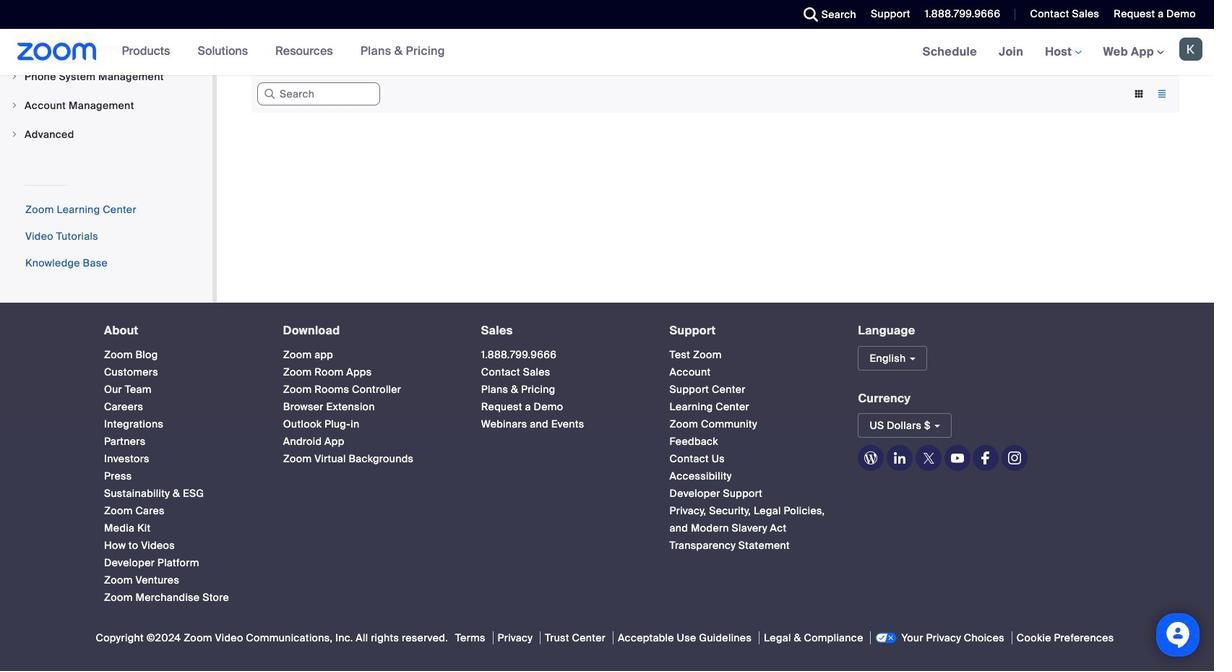 Task type: vqa. For each thing, say whether or not it's contained in the screenshot.
Menu Item
yes



Task type: describe. For each thing, give the bounding box(es) containing it.
list mode, selected image
[[1151, 88, 1174, 101]]

zoom logo image
[[17, 43, 97, 61]]

3 right image from the top
[[10, 130, 19, 139]]

product information navigation
[[111, 29, 456, 75]]

meetings navigation
[[912, 29, 1215, 76]]

1 menu item from the top
[[0, 63, 213, 90]]

2 menu item from the top
[[0, 92, 213, 119]]

profile picture image
[[1180, 38, 1203, 61]]



Task type: locate. For each thing, give the bounding box(es) containing it.
1 vertical spatial right image
[[10, 101, 19, 110]]

0 vertical spatial right image
[[10, 72, 19, 81]]

3 menu item from the top
[[0, 121, 213, 148]]

3 heading from the left
[[481, 325, 644, 337]]

right image
[[10, 72, 19, 81], [10, 101, 19, 110], [10, 130, 19, 139]]

2 vertical spatial right image
[[10, 130, 19, 139]]

admin menu menu
[[0, 0, 213, 150]]

1 vertical spatial menu item
[[0, 92, 213, 119]]

0 vertical spatial menu item
[[0, 63, 213, 90]]

4 heading from the left
[[670, 325, 833, 337]]

2 right image from the top
[[10, 101, 19, 110]]

1 right image from the top
[[10, 72, 19, 81]]

banner
[[0, 29, 1215, 76]]

grid mode, not selected image
[[1128, 88, 1151, 101]]

2 vertical spatial menu item
[[0, 121, 213, 148]]

2 heading from the left
[[283, 325, 455, 337]]

menu item
[[0, 63, 213, 90], [0, 92, 213, 119], [0, 121, 213, 148]]

heading
[[104, 325, 257, 337], [283, 325, 455, 337], [481, 325, 644, 337], [670, 325, 833, 337]]

1 heading from the left
[[104, 325, 257, 337]]

Search text field
[[257, 83, 380, 106]]



